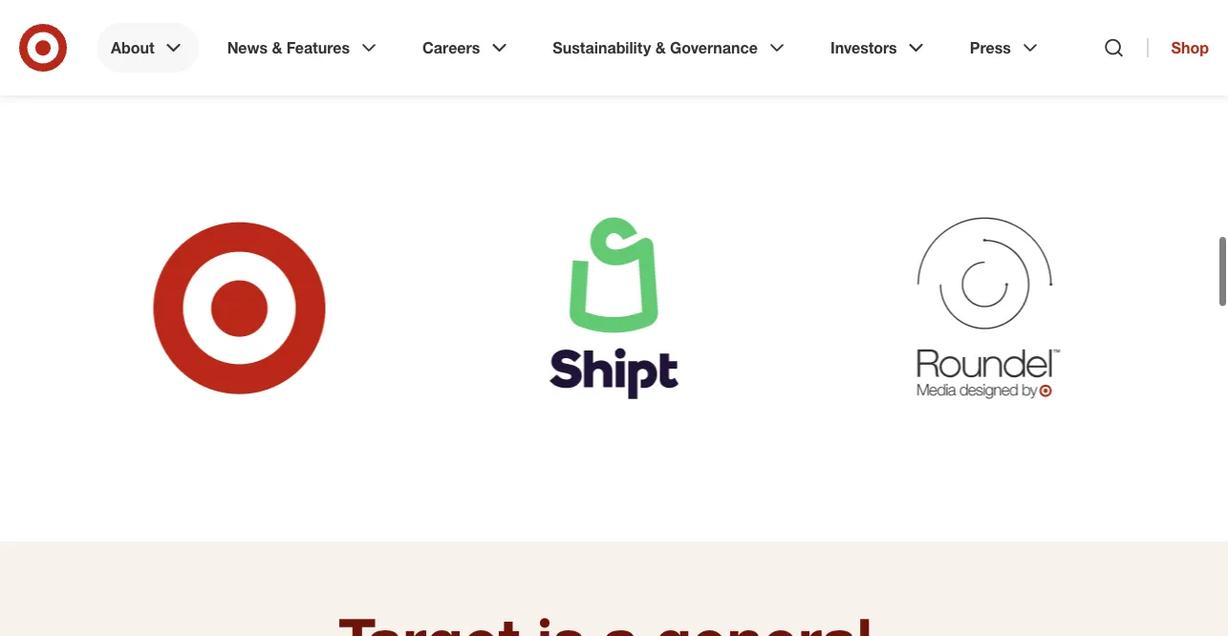 Task type: vqa. For each thing, say whether or not it's contained in the screenshot.
News & Features Link
yes



Task type: describe. For each thing, give the bounding box(es) containing it.
shipt
[[272, 53, 308, 71]]

about link
[[98, 23, 199, 73]]

owns
[[232, 53, 268, 71]]

sustainability
[[553, 38, 651, 57]]

sustainability & governance link
[[540, 23, 802, 73]]

target
[[67, 53, 109, 71]]

careers link
[[409, 23, 524, 73]]

investors
[[831, 38, 898, 57]]

investors link
[[818, 23, 942, 73]]

& for governance
[[656, 38, 666, 57]]

roundel.
[[342, 53, 402, 71]]



Task type: locate. For each thing, give the bounding box(es) containing it.
& right news at top left
[[272, 38, 282, 57]]

press
[[970, 38, 1012, 57]]

love!
[[464, 53, 496, 71]]

& inside news & features "link"
[[272, 38, 282, 57]]

&
[[272, 38, 282, 57], [656, 38, 666, 57]]

target corporation also owns shipt and roundel. more to love!
[[67, 53, 496, 71]]

& inside sustainability & governance link
[[656, 38, 666, 57]]

1 & from the left
[[272, 38, 282, 57]]

more
[[407, 53, 442, 71]]

news & features link
[[214, 23, 394, 73]]

about
[[111, 38, 155, 57]]

& left governance at right top
[[656, 38, 666, 57]]

also
[[199, 53, 227, 71]]

news
[[227, 38, 268, 57]]

1 horizontal spatial &
[[656, 38, 666, 57]]

press link
[[957, 23, 1056, 73]]

2 & from the left
[[656, 38, 666, 57]]

& for features
[[272, 38, 282, 57]]

sustainability & governance
[[553, 38, 758, 57]]

0 horizontal spatial &
[[272, 38, 282, 57]]

news & features
[[227, 38, 350, 57]]

features
[[287, 38, 350, 57]]

shop
[[1172, 38, 1210, 57]]

and
[[312, 53, 338, 71]]

shop link
[[1148, 38, 1210, 57]]

careers
[[423, 38, 480, 57]]

governance
[[670, 38, 758, 57]]

corporation
[[113, 53, 195, 71]]

to
[[446, 53, 460, 71]]



